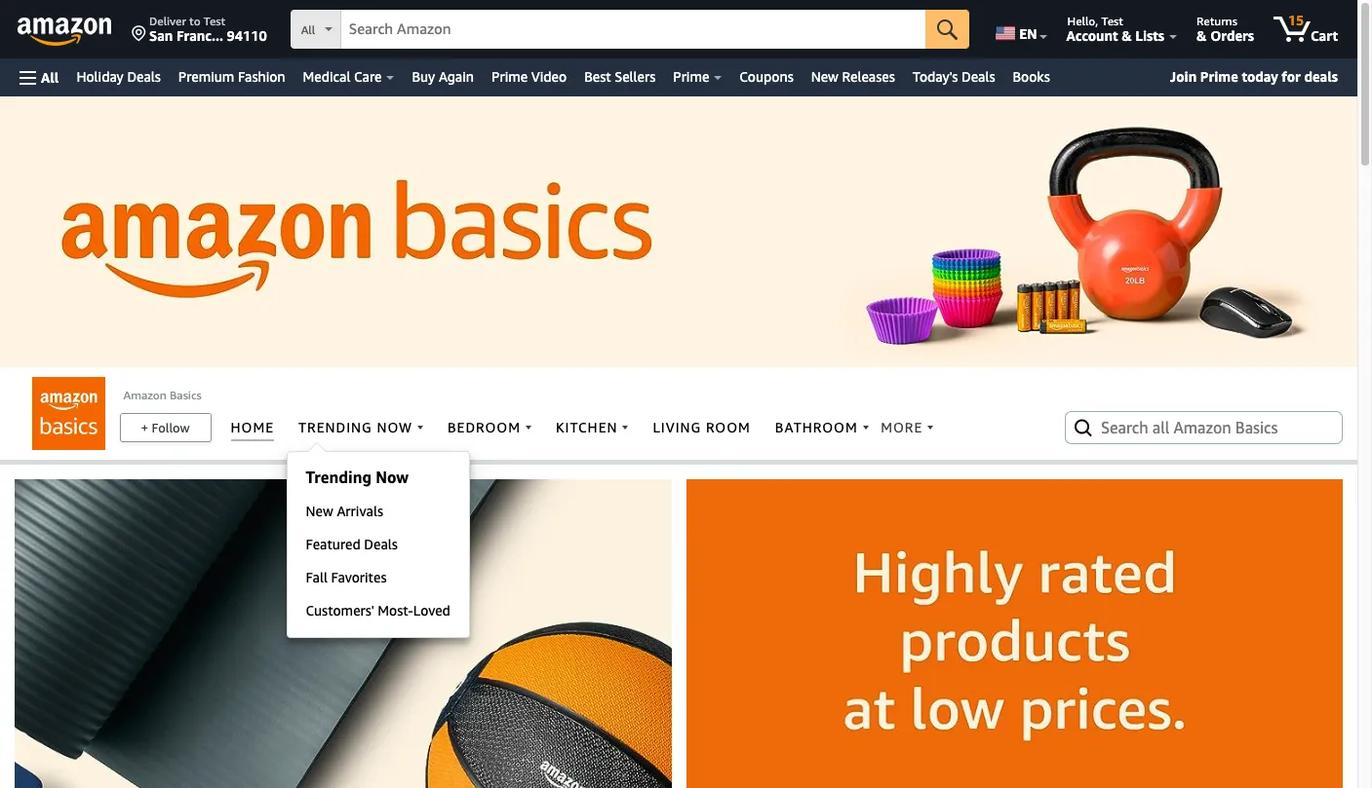 Task type: describe. For each thing, give the bounding box(es) containing it.
again
[[439, 68, 474, 85]]

deals for holiday deals
[[127, 68, 161, 85]]

fashion
[[238, 68, 285, 85]]

+ follow
[[141, 420, 190, 436]]

new
[[811, 68, 839, 85]]

basics
[[170, 388, 202, 403]]

books
[[1013, 68, 1050, 85]]

3 prime from the left
[[1200, 68, 1238, 85]]

premium fashion link
[[170, 63, 294, 91]]

prime for prime
[[673, 68, 709, 85]]

navigation navigation
[[0, 0, 1357, 97]]

amazon
[[123, 388, 167, 403]]

prime video
[[492, 68, 567, 85]]

prime link
[[664, 63, 731, 91]]

all button
[[11, 59, 68, 97]]

amazon image
[[18, 18, 112, 47]]

+
[[141, 420, 148, 436]]

All search field
[[290, 10, 969, 51]]

san
[[149, 27, 173, 44]]

en link
[[984, 5, 1056, 54]]

amazon basics link
[[123, 388, 202, 403]]

2 test from the left
[[1101, 14, 1123, 28]]

none submit inside all search field
[[926, 10, 969, 49]]

today
[[1242, 68, 1278, 85]]

care
[[354, 68, 382, 85]]

deals
[[1304, 68, 1338, 85]]

coupons
[[740, 68, 794, 85]]

buy
[[412, 68, 435, 85]]

94110‌
[[227, 27, 267, 44]]

coupons link
[[731, 63, 802, 91]]

today's deals
[[912, 68, 995, 85]]

books link
[[1004, 63, 1059, 91]]

best
[[584, 68, 611, 85]]

hello, test
[[1067, 14, 1123, 28]]

video
[[531, 68, 567, 85]]

15
[[1288, 12, 1304, 28]]

new releases link
[[802, 63, 904, 91]]

account
[[1066, 27, 1118, 44]]

+ follow button
[[120, 414, 210, 442]]

deliver
[[149, 14, 186, 28]]

join prime today for deals
[[1170, 68, 1338, 85]]

buy again
[[412, 68, 474, 85]]

deliver to test san franc... 94110‌
[[149, 14, 267, 44]]



Task type: vqa. For each thing, say whether or not it's contained in the screenshot.
10.9-
no



Task type: locate. For each thing, give the bounding box(es) containing it.
prime for prime video
[[492, 68, 528, 85]]

2 prime from the left
[[673, 68, 709, 85]]

sellers
[[615, 68, 656, 85]]

best sellers link
[[575, 63, 664, 91]]

search image
[[1072, 416, 1095, 440]]

releases
[[842, 68, 895, 85]]

prime right join
[[1200, 68, 1238, 85]]

all down amazon image
[[41, 69, 59, 85]]

deals right holiday
[[127, 68, 161, 85]]

& for account
[[1122, 27, 1132, 44]]

& left lists
[[1122, 27, 1132, 44]]

lists
[[1135, 27, 1164, 44]]

1 horizontal spatial test
[[1101, 14, 1123, 28]]

& left orders
[[1197, 27, 1207, 44]]

& inside returns & orders
[[1197, 27, 1207, 44]]

0 horizontal spatial prime
[[492, 68, 528, 85]]

prime video link
[[483, 63, 575, 91]]

all inside search field
[[301, 22, 315, 37]]

returns & orders
[[1197, 14, 1254, 44]]

to
[[189, 14, 201, 28]]

deals for today's deals
[[962, 68, 995, 85]]

0 vertical spatial all
[[301, 22, 315, 37]]

best sellers
[[584, 68, 656, 85]]

follow
[[152, 420, 190, 436]]

amazon basics logo image
[[32, 378, 105, 451]]

all up medical
[[301, 22, 315, 37]]

1 horizontal spatial deals
[[962, 68, 995, 85]]

new releases
[[811, 68, 895, 85]]

&
[[1122, 27, 1132, 44], [1197, 27, 1207, 44]]

cart
[[1311, 27, 1338, 44]]

0 horizontal spatial &
[[1122, 27, 1132, 44]]

2 horizontal spatial prime
[[1200, 68, 1238, 85]]

holiday deals
[[76, 68, 161, 85]]

0 horizontal spatial test
[[204, 14, 225, 28]]

Search Amazon text field
[[341, 11, 926, 48]]

join
[[1170, 68, 1197, 85]]

test inside deliver to test san franc... 94110‌
[[204, 14, 225, 28]]

2 deals from the left
[[962, 68, 995, 85]]

returns
[[1197, 14, 1237, 28]]

account & lists
[[1066, 27, 1164, 44]]

0 horizontal spatial all
[[41, 69, 59, 85]]

deals right today's
[[962, 68, 995, 85]]

premium
[[178, 68, 234, 85]]

medical care
[[303, 68, 382, 85]]

hello,
[[1067, 14, 1098, 28]]

all
[[301, 22, 315, 37], [41, 69, 59, 85]]

prime
[[492, 68, 528, 85], [673, 68, 709, 85], [1200, 68, 1238, 85]]

2 & from the left
[[1197, 27, 1207, 44]]

join prime today for deals link
[[1162, 64, 1346, 90]]

0 horizontal spatial deals
[[127, 68, 161, 85]]

prime left video
[[492, 68, 528, 85]]

1 test from the left
[[204, 14, 225, 28]]

all inside button
[[41, 69, 59, 85]]

today's
[[912, 68, 958, 85]]

premium fashion
[[178, 68, 285, 85]]

prime right sellers
[[673, 68, 709, 85]]

1 horizontal spatial &
[[1197, 27, 1207, 44]]

1 horizontal spatial prime
[[673, 68, 709, 85]]

medical
[[303, 68, 351, 85]]

buy again link
[[403, 63, 483, 91]]

1 & from the left
[[1122, 27, 1132, 44]]

amazon basics
[[123, 388, 202, 403]]

holiday deals link
[[68, 63, 170, 91]]

test right the hello,
[[1101, 14, 1123, 28]]

None submit
[[926, 10, 969, 49]]

deals
[[127, 68, 161, 85], [962, 68, 995, 85]]

test
[[204, 14, 225, 28], [1101, 14, 1123, 28]]

today's deals link
[[904, 63, 1004, 91]]

en
[[1019, 25, 1037, 42]]

orders
[[1210, 27, 1254, 44]]

franc...
[[177, 27, 223, 44]]

holiday
[[76, 68, 124, 85]]

Search all Amazon Basics search field
[[1101, 411, 1311, 445]]

medical care link
[[294, 63, 403, 91]]

1 vertical spatial all
[[41, 69, 59, 85]]

1 horizontal spatial all
[[301, 22, 315, 37]]

for
[[1282, 68, 1301, 85]]

1 deals from the left
[[127, 68, 161, 85]]

1 prime from the left
[[492, 68, 528, 85]]

& for returns
[[1197, 27, 1207, 44]]

test right to
[[204, 14, 225, 28]]



